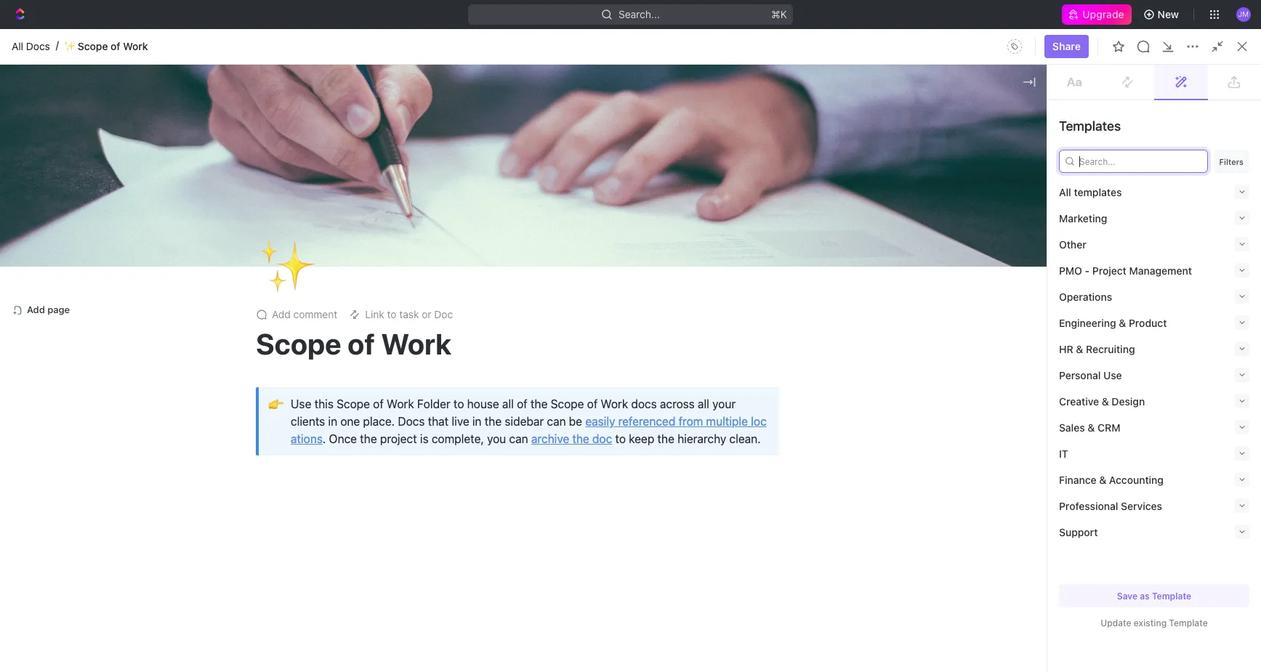 Task type: vqa. For each thing, say whether or not it's contained in the screenshot.
scope of work button
yes



Task type: locate. For each thing, give the bounding box(es) containing it.
template for update existing template
[[1169, 618, 1208, 629]]

1 vertical spatial notes
[[306, 308, 334, 320]]

1 vertical spatial this
[[314, 397, 334, 410]]

✨ inside ✨ scope of work
[[64, 40, 76, 52]]

my docs
[[281, 256, 323, 268]]

2 vertical spatial resource
[[269, 360, 314, 373]]

project for client 2 project
[[617, 439, 651, 451]]

upgrade link
[[1062, 4, 1132, 25]]

& right the finance
[[1099, 474, 1107, 486]]

0 horizontal spatial new
[[1158, 8, 1179, 20]]

1 horizontal spatial 👥
[[933, 148, 945, 159]]

0 vertical spatial client
[[579, 413, 606, 425]]

change
[[709, 242, 746, 255]]

easily referenced from multiple loc ations
[[291, 415, 767, 445]]

sales
[[1059, 421, 1085, 434]]

notes inside row
[[306, 308, 334, 320]]

scope up clients
[[269, 386, 299, 399]]

across
[[660, 397, 695, 410]]

24
[[995, 334, 1007, 346]]

client left 2
[[579, 439, 606, 451]]

meeting minutes up ations
[[269, 413, 349, 425]]

mins for 24
[[1010, 334, 1032, 346]]

welcome! • in agency management up shared
[[273, 194, 440, 206]]

welcome! down the add comment
[[269, 334, 317, 346]]

👉
[[268, 396, 283, 411]]

minutes for client 1 project
[[311, 413, 349, 425]]

use up clients
[[291, 397, 311, 410]]

folder
[[417, 397, 451, 410]]

docs up project
[[398, 415, 425, 428]]

archived
[[554, 256, 596, 268]]

assigned button
[[493, 249, 544, 278]]

all for all docs
[[12, 40, 23, 52]]

1 vertical spatial resource
[[273, 171, 317, 183]]

12 row from the top
[[235, 589, 1244, 615]]

0 horizontal spatial can
[[509, 432, 528, 445]]

notes
[[650, 148, 677, 160], [306, 308, 334, 320]]

27
[[995, 308, 1006, 320]]

client left 1
[[579, 413, 606, 425]]

doc
[[1228, 62, 1247, 74], [434, 308, 453, 320]]

1 vertical spatial 5
[[367, 413, 373, 425]]

use this scope of work folder to house all of the scope of work docs across all your clients in one place. docs that live in the sidebar can be
[[291, 397, 739, 428]]

0 vertical spatial mins
[[1009, 308, 1031, 320]]

to right want
[[539, 33, 548, 46]]

or
[[422, 308, 432, 320]]

2 vertical spatial all
[[256, 256, 268, 268]]

new right search docs
[[1204, 62, 1225, 74]]

1 vertical spatial client
[[579, 439, 606, 451]]

all up sidebar
[[502, 397, 514, 410]]

product
[[1129, 317, 1167, 329]]

2 client from the top
[[579, 439, 606, 451]]

0 horizontal spatial 👥
[[253, 172, 265, 182]]

mins right 27
[[1009, 308, 1031, 320]]

0 horizontal spatial welcome! • in agency management
[[273, 194, 440, 206]]

meeting minutes down clients
[[269, 439, 349, 451]]

add down name
[[272, 308, 291, 320]]

all left your
[[698, 397, 709, 410]]

all for all templates
[[1059, 186, 1071, 198]]

add
[[27, 304, 45, 316], [272, 308, 291, 320]]

all inside all button
[[256, 256, 268, 268]]

ago left hr
[[1035, 334, 1052, 346]]

1 vertical spatial mins
[[1010, 334, 1032, 346]]

scope up be at the bottom of page
[[551, 397, 584, 410]]

0 vertical spatial ago
[[1034, 308, 1051, 320]]

- right pmo at right
[[1085, 264, 1090, 277]]

you down use this scope of work folder to house all of the scope of work docs across all your clients in one place. docs that live in the sidebar can be
[[487, 432, 506, 445]]

docs up recent
[[244, 62, 268, 74]]

2 minutes from the top
[[311, 439, 349, 451]]

11 row from the top
[[235, 563, 1244, 589]]

•
[[323, 194, 327, 206], [1003, 194, 1008, 206]]

1 vertical spatial doc
[[434, 308, 453, 320]]

loc
[[751, 415, 767, 428]]

0 vertical spatial you
[[493, 33, 510, 46]]

9 row from the top
[[235, 510, 1244, 537]]

project notes link
[[587, 142, 891, 166]]

project
[[380, 432, 417, 445]]

27 mins ago
[[995, 308, 1051, 320]]

2 horizontal spatial all
[[698, 397, 709, 410]]

5 left link in the left top of the page
[[352, 308, 358, 320]]

1 👋 from the left
[[253, 195, 265, 206]]

1 vertical spatial favorites
[[593, 121, 643, 134]]

0 horizontal spatial •
[[323, 194, 327, 206]]

1 horizontal spatial this
[[767, 33, 785, 46]]

3 row from the top
[[235, 327, 1244, 354]]

0 vertical spatial 👥
[[933, 148, 945, 159]]

scope of work up clients
[[269, 386, 339, 399]]

agency
[[341, 194, 376, 206], [1021, 194, 1057, 206], [35, 260, 70, 272]]

search docs button
[[1099, 57, 1189, 80]]

browser
[[586, 33, 625, 46]]

welcome! for scope
[[954, 194, 1000, 206]]

1 vertical spatial project notes
[[269, 308, 334, 320]]

1 client from the top
[[579, 413, 606, 425]]

0 horizontal spatial project notes
[[269, 308, 334, 320]]

0 horizontal spatial add
[[27, 304, 45, 316]]

- down your
[[710, 413, 714, 425]]

1 horizontal spatial notes
[[650, 148, 677, 160]]

your
[[713, 397, 736, 410]]

this
[[767, 33, 785, 46], [314, 397, 334, 410]]

other
[[1059, 238, 1087, 250]]

sidebar
[[505, 415, 544, 428]]

engineering & product
[[1059, 317, 1167, 329]]

welcome! down created by me in the top right of the page
[[954, 194, 1000, 206]]

upgrade
[[1083, 8, 1124, 20]]

crm
[[1098, 421, 1121, 434]]

clients
[[291, 415, 325, 428]]

0 vertical spatial can
[[547, 415, 566, 428]]

0 vertical spatial meeting
[[269, 413, 308, 425]]

marketing
[[1059, 212, 1107, 224]]

- down multiple
[[710, 439, 714, 451]]

add left the page
[[27, 304, 45, 316]]

agency right business time image
[[35, 260, 70, 272]]

2 vertical spatial 5
[[367, 439, 373, 451]]

all inside "button"
[[536, 122, 545, 133]]

meeting down 👉
[[269, 413, 308, 425]]

2 • from the left
[[1003, 194, 1008, 206]]

minutes
[[311, 413, 349, 425], [311, 439, 349, 451]]

welcome! • in agency management for scope of work
[[954, 194, 1121, 206]]

welcome! • in agency management up marketing
[[954, 194, 1121, 206]]

this right 'hide'
[[767, 33, 785, 46]]

doc right or
[[434, 308, 453, 320]]

see all
[[517, 122, 545, 133]]

all docs link
[[12, 40, 50, 53]]

1 vertical spatial all
[[1059, 186, 1071, 198]]

& left design
[[1102, 395, 1109, 407]]

welcome! for resource
[[273, 194, 320, 206]]

it
[[1059, 447, 1068, 460]]

accounting
[[1109, 474, 1164, 486]]

tree
[[6, 131, 204, 648]]

docs right 'search' on the right
[[1156, 62, 1180, 74]]

6 row from the top
[[235, 431, 1244, 460]]

client
[[579, 413, 606, 425], [579, 439, 606, 451]]

add comment
[[272, 308, 337, 320]]

docs up favorites button
[[26, 40, 50, 52]]

2 meeting minutes from the top
[[269, 439, 349, 451]]

1 vertical spatial meeting minutes
[[269, 439, 349, 451]]

2 meeting from the top
[[269, 439, 308, 451]]

dropdown menu image
[[1003, 35, 1026, 58]]

-
[[1085, 264, 1090, 277], [564, 386, 569, 399], [710, 386, 714, 399], [710, 413, 714, 425], [710, 439, 714, 451]]

👥 down recent
[[253, 172, 265, 182]]

scope down the add comment
[[256, 326, 342, 360]]

add page
[[27, 304, 70, 316]]

docs inside use this scope of work folder to house all of the scope of work docs across all your clients in one place. docs that live in the sidebar can be
[[398, 415, 425, 428]]

resource up 👉
[[269, 360, 314, 373]]

1 vertical spatial use
[[291, 397, 311, 410]]

agency for resource management
[[341, 194, 376, 206]]

to right link in the left top of the page
[[387, 308, 397, 320]]

- for eighth row from the bottom of the table containing project notes
[[710, 413, 714, 425]]

ago up 24 mins ago
[[1034, 308, 1051, 320]]

projects
[[44, 185, 82, 198]]

0 vertical spatial template
[[1152, 591, 1192, 602]]

meeting down clients
[[269, 439, 308, 451]]

docs for search docs
[[1156, 62, 1180, 74]]

place.
[[363, 415, 395, 428]]

0 vertical spatial notes
[[650, 148, 677, 160]]

all up marketing
[[1059, 186, 1071, 198]]

new for new doc
[[1204, 62, 1225, 74]]

mins
[[1009, 308, 1031, 320], [1010, 334, 1032, 346]]

client for client 2 project
[[579, 439, 606, 451]]

house
[[467, 397, 499, 410]]

1 horizontal spatial add
[[272, 308, 291, 320]]

1 horizontal spatial can
[[547, 415, 566, 428]]

0 vertical spatial minutes
[[311, 413, 349, 425]]

existing
[[1134, 618, 1167, 629]]

agency up shared
[[341, 194, 376, 206]]

1 horizontal spatial new
[[1204, 62, 1225, 74]]

client for client 1 project
[[579, 413, 606, 425]]

2 horizontal spatial agency
[[1021, 194, 1057, 206]]

row containing project notes
[[235, 300, 1244, 329]]

column header
[[235, 278, 251, 302], [555, 278, 701, 302], [701, 278, 869, 302], [869, 278, 986, 302]]

1 vertical spatial minutes
[[311, 439, 349, 451]]

1 horizontal spatial 👋
[[933, 195, 945, 206]]

new
[[1158, 8, 1179, 20], [1204, 62, 1225, 74]]

project for client 1 project
[[616, 413, 649, 425]]

docs right my
[[298, 256, 323, 268]]

1 horizontal spatial agency
[[341, 194, 376, 206]]

doc inside button
[[1228, 62, 1247, 74]]

0 horizontal spatial 👋
[[253, 195, 265, 206]]

1 horizontal spatial favorites
[[593, 121, 643, 134]]

services
[[1121, 500, 1162, 512]]

archive the doc link
[[531, 432, 612, 445]]

1 horizontal spatial •
[[1003, 194, 1008, 206]]

2 welcome! • in agency management from the left
[[954, 194, 1121, 206]]

clean.
[[730, 432, 761, 445]]

0 vertical spatial favorites
[[12, 89, 50, 100]]

2 row from the top
[[235, 300, 1244, 329]]

scope down created by me in the top right of the page
[[954, 171, 983, 183]]

0 horizontal spatial use
[[291, 397, 311, 410]]

of inside button
[[302, 386, 312, 399]]

0 vertical spatial meeting minutes
[[269, 413, 349, 425]]

1 horizontal spatial all
[[536, 122, 545, 133]]

can down sidebar
[[509, 432, 528, 445]]

new up search docs
[[1158, 8, 1179, 20]]

5 right one at left bottom
[[367, 413, 373, 425]]

template right as
[[1152, 591, 1192, 602]]

0 horizontal spatial agency
[[35, 260, 70, 272]]

& left crm
[[1088, 421, 1095, 434]]

comment
[[293, 308, 337, 320]]

all templates
[[1059, 186, 1122, 198]]

1 • from the left
[[323, 194, 327, 206]]

1 vertical spatial meeting
[[269, 439, 308, 451]]

templates
[[1074, 186, 1122, 198]]

all right see
[[536, 122, 545, 133]]

new doc button
[[1195, 57, 1256, 80]]

the down be at the bottom of page
[[572, 432, 589, 445]]

& for finance
[[1099, 474, 1107, 486]]

0 horizontal spatial doc
[[434, 308, 453, 320]]

1 meeting from the top
[[269, 413, 308, 425]]

project for pmo - project management
[[1092, 264, 1127, 277]]

1 vertical spatial new
[[1204, 62, 1225, 74]]

5 down place.
[[367, 439, 373, 451]]

1 horizontal spatial welcome! • in agency management
[[954, 194, 1121, 206]]

0 vertical spatial this
[[767, 33, 785, 46]]

& right hr
[[1076, 343, 1083, 355]]

table
[[235, 278, 1244, 615]]

use down recruiting
[[1104, 369, 1122, 381]]

4 row from the top
[[235, 379, 1244, 406]]

all inside the 'all docs' link
[[12, 40, 23, 52]]

0 horizontal spatial notes
[[306, 308, 334, 320]]

tab list containing all
[[252, 249, 600, 278]]

project
[[614, 148, 647, 160], [1092, 264, 1127, 277], [269, 308, 303, 320], [616, 413, 649, 425], [617, 439, 651, 451]]

welcome! up my docs
[[273, 194, 320, 206]]

table containing project notes
[[235, 278, 1244, 615]]

5 row from the top
[[235, 405, 1244, 434]]

minutes down one at left bottom
[[311, 439, 349, 451]]

spaces
[[12, 113, 42, 124]]

1 vertical spatial ago
[[1035, 334, 1052, 346]]

• for of
[[1003, 194, 1008, 206]]

the up sidebar
[[531, 397, 548, 410]]

24 mins ago
[[995, 334, 1052, 346]]

5 for client 1 project
[[367, 413, 373, 425]]

&
[[1119, 317, 1126, 329], [1076, 343, 1083, 355], [1102, 395, 1109, 407], [1088, 421, 1095, 434], [1099, 474, 1107, 486]]

scope of work down recent
[[273, 148, 342, 160]]

tree containing team space
[[6, 131, 204, 648]]

filters
[[1220, 157, 1244, 166]]

• down me
[[1003, 194, 1008, 206]]

row
[[235, 278, 1244, 302], [235, 300, 1244, 329], [235, 327, 1244, 354], [235, 379, 1244, 406], [235, 405, 1244, 434], [235, 431, 1244, 460], [235, 457, 1244, 486], [235, 484, 1244, 510], [235, 510, 1244, 537], [235, 537, 1244, 563], [235, 563, 1244, 589], [235, 589, 1244, 615]]

• up my docs
[[323, 194, 327, 206]]

👥 down created
[[933, 148, 945, 159]]

doc inside dropdown button
[[434, 308, 453, 320]]

name
[[254, 284, 278, 295]]

1 meeting minutes from the top
[[269, 413, 349, 425]]

filters button
[[1214, 150, 1250, 173]]

of
[[111, 40, 120, 52], [306, 148, 315, 160], [986, 171, 996, 183], [348, 326, 375, 360], [302, 386, 312, 399], [373, 397, 384, 410], [517, 397, 528, 410], [587, 397, 598, 410]]

to up live at left
[[454, 397, 464, 410]]

0 horizontal spatial this
[[314, 397, 334, 410]]

work inside button
[[314, 386, 339, 399]]

0 vertical spatial use
[[1104, 369, 1122, 381]]

save
[[1117, 591, 1138, 602]]

see
[[517, 122, 533, 133]]

5 for client 2 project
[[367, 439, 373, 451]]

1 row from the top
[[235, 278, 1244, 302]]

the down house
[[485, 415, 502, 428]]

1 horizontal spatial doc
[[1228, 62, 1247, 74]]

minutes up the .
[[311, 413, 349, 425]]

all up favorites button
[[12, 40, 23, 52]]

the down place.
[[360, 432, 377, 445]]

agency for scope of work
[[1021, 194, 1057, 206]]

1 horizontal spatial project notes
[[614, 148, 677, 160]]

all docs
[[12, 40, 50, 52]]

- up multiple
[[710, 386, 714, 399]]

docs for all docs
[[26, 40, 50, 52]]

0 vertical spatial all
[[12, 40, 23, 52]]

scope right all docs
[[78, 40, 108, 52]]

1 vertical spatial template
[[1169, 618, 1208, 629]]

tree inside sidebar navigation
[[6, 131, 204, 648]]

meeting for client 1 project
[[269, 413, 308, 425]]

personal
[[1059, 369, 1101, 381]]

template right the existing
[[1169, 618, 1208, 629]]

you right the do
[[493, 33, 510, 46]]

0 vertical spatial doc
[[1228, 62, 1247, 74]]

cell
[[235, 301, 251, 327], [555, 301, 701, 327], [701, 301, 869, 327], [869, 301, 986, 327], [235, 327, 251, 353], [555, 327, 701, 353], [701, 327, 869, 353], [869, 327, 986, 353], [235, 353, 251, 379], [555, 353, 701, 379], [701, 353, 869, 379], [869, 353, 986, 379], [986, 353, 1102, 379], [235, 379, 251, 406], [869, 379, 986, 406], [986, 379, 1102, 406], [235, 406, 251, 432], [869, 406, 986, 432], [986, 406, 1102, 432], [235, 432, 251, 458], [869, 432, 986, 458], [986, 432, 1102, 458], [235, 458, 251, 484], [555, 458, 701, 484], [701, 458, 869, 484], [869, 458, 986, 484], [986, 458, 1102, 484], [235, 484, 251, 510], [251, 484, 555, 510], [555, 484, 701, 510], [701, 484, 869, 510], [869, 484, 986, 510], [986, 484, 1102, 510], [235, 510, 251, 537], [251, 510, 555, 537], [555, 510, 701, 537], [701, 510, 869, 537], [869, 510, 986, 537], [986, 510, 1102, 537], [235, 537, 251, 563], [251, 537, 555, 563], [555, 537, 701, 563], [701, 537, 869, 563], [869, 537, 986, 563], [986, 537, 1102, 563], [1102, 537, 1218, 563], [1218, 537, 1244, 563], [235, 563, 251, 589], [251, 563, 555, 589], [555, 563, 701, 589], [701, 563, 869, 589], [869, 563, 986, 589], [986, 563, 1102, 589], [235, 589, 251, 615], [251, 589, 555, 615], [555, 589, 701, 615], [701, 589, 869, 615], [869, 589, 986, 615], [986, 589, 1102, 615]]

1 horizontal spatial all
[[256, 256, 268, 268]]

template for save as template
[[1152, 591, 1192, 602]]

all left my
[[256, 256, 268, 268]]

docs
[[631, 397, 657, 410]]

2 horizontal spatial all
[[1059, 186, 1071, 198]]

operations
[[1059, 290, 1112, 303]]

meeting minutes for client 2 project
[[269, 439, 349, 451]]

resource down recent
[[273, 171, 317, 183]]

7 row from the top
[[235, 457, 1244, 486]]

can up archive
[[547, 415, 566, 428]]

resource down created by me in the top right of the page
[[954, 148, 998, 160]]

agency left all templates
[[1021, 194, 1057, 206]]

2 vertical spatial resource management
[[269, 360, 380, 373]]

- for row containing scope of work
[[710, 386, 714, 399]]

1 minutes from the top
[[311, 413, 349, 425]]

can inside use this scope of work folder to house all of the scope of work docs across all your clients in one place. docs that live in the sidebar can be
[[547, 415, 566, 428]]

project notes inside row
[[269, 308, 334, 320]]

use inside use this scope of work folder to house all of the scope of work docs across all your clients in one place. docs that live in the sidebar can be
[[291, 397, 311, 410]]

tab list
[[252, 249, 600, 278]]

& left the product
[[1119, 317, 1126, 329]]

5
[[352, 308, 358, 320], [367, 413, 373, 425], [367, 439, 373, 451]]

management inside button
[[317, 360, 380, 373]]

this up clients
[[314, 397, 334, 410]]

creative & design
[[1059, 395, 1145, 407]]

0 vertical spatial 5
[[352, 308, 358, 320]]

doc down jm dropdown button
[[1228, 62, 1247, 74]]

you
[[493, 33, 510, 46], [487, 432, 506, 445]]

1 welcome! • in agency management from the left
[[273, 194, 440, 206]]

2 👋 from the left
[[933, 195, 945, 206]]

0 vertical spatial new
[[1158, 8, 1179, 20]]

0 horizontal spatial all
[[12, 40, 23, 52]]

0 horizontal spatial favorites
[[12, 89, 50, 100]]

mins right 24 at the right of the page
[[1010, 334, 1032, 346]]

. once the project is complete, you can archive the doc to keep the hierarchy clean.
[[323, 432, 761, 445]]



Task type: describe. For each thing, give the bounding box(es) containing it.
8 row from the top
[[235, 484, 1244, 510]]

design
[[1112, 395, 1145, 407]]

row containing name
[[235, 278, 1244, 302]]

as
[[1140, 591, 1150, 602]]

templates
[[1059, 118, 1121, 134]]

team space link
[[35, 156, 201, 179]]

resource management button
[[253, 354, 547, 380]]

to inside use this scope of work folder to house all of the scope of work docs across all your clients in one place. docs that live in the sidebar can be
[[454, 397, 464, 410]]

complete,
[[432, 432, 484, 445]]

3 column header from the left
[[701, 278, 869, 302]]

management inside sidebar navigation
[[73, 260, 134, 272]]

1 vertical spatial resource management
[[273, 171, 381, 183]]

1 vertical spatial can
[[509, 432, 528, 445]]

0 vertical spatial project notes
[[614, 148, 677, 160]]

meeting for client 2 project
[[269, 439, 308, 451]]

update existing template
[[1101, 618, 1208, 629]]

archived button
[[550, 249, 600, 278]]

row containing welcome!
[[235, 327, 1244, 354]]

personal use
[[1059, 369, 1122, 381]]

hierarchy
[[678, 432, 726, 445]]

10 row from the top
[[235, 537, 1244, 563]]

hr & recruiting
[[1059, 343, 1135, 355]]

- for 6th row
[[710, 439, 714, 451]]

& for engineering
[[1119, 317, 1126, 329]]

mins for 27
[[1009, 308, 1031, 320]]

agency management link
[[35, 254, 201, 278]]

engineering
[[1059, 317, 1116, 329]]

this inside use this scope of work folder to house all of the scope of work docs across all your clients in one place. docs that live in the sidebar can be
[[314, 397, 334, 410]]

to right 2
[[615, 432, 626, 445]]

team space
[[35, 161, 92, 173]]

favorites inside button
[[12, 89, 50, 100]]

reposition
[[640, 242, 691, 255]]

is
[[420, 432, 429, 445]]

workspace
[[430, 256, 483, 268]]

add for add comment
[[272, 308, 291, 320]]

scope up one at left bottom
[[337, 397, 370, 410]]

👋 for scope of work
[[933, 195, 945, 206]]

scope inside button
[[269, 386, 299, 399]]

user group image
[[15, 163, 26, 172]]

& for sales
[[1088, 421, 1095, 434]]

live
[[452, 415, 469, 428]]

share
[[1053, 40, 1081, 52]]

& for hr
[[1076, 343, 1083, 355]]

link to task or doc
[[365, 308, 453, 320]]

scope down recent
[[273, 148, 303, 160]]

once
[[329, 432, 357, 445]]

assigned
[[496, 256, 541, 268]]

all button
[[252, 249, 272, 278]]

scope of work button
[[253, 380, 547, 406]]

business time image
[[15, 262, 26, 270]]

team
[[35, 161, 60, 173]]

0 horizontal spatial all
[[502, 397, 514, 410]]

the right keep
[[658, 432, 675, 445]]

Search... text field
[[1067, 150, 1203, 172]]

minutes for client 2 project
[[311, 439, 349, 451]]

easily
[[585, 415, 615, 428]]

resource inside button
[[269, 360, 314, 373]]

archive
[[531, 432, 569, 445]]

resource management row
[[235, 353, 1244, 380]]

cover
[[749, 242, 776, 255]]

agency inside agency management link
[[35, 260, 70, 272]]

do
[[477, 33, 490, 46]]

client 1 project
[[579, 413, 649, 425]]

1 vertical spatial you
[[487, 432, 506, 445]]

shared button
[[332, 249, 374, 278]]

enable
[[551, 33, 583, 46]]

to inside dropdown button
[[387, 308, 397, 320]]

hr
[[1059, 343, 1074, 355]]

that
[[428, 415, 449, 428]]

1 column header from the left
[[235, 278, 251, 302]]

• for management
[[323, 194, 327, 206]]

search...
[[619, 8, 660, 20]]

1
[[609, 413, 613, 425]]

welcome! button
[[253, 328, 547, 354]]

scope of work down link in the left top of the page
[[256, 326, 451, 360]]

welcome! inside button
[[269, 334, 317, 346]]

1 horizontal spatial use
[[1104, 369, 1122, 381]]

easily referenced from multiple loc ations link
[[291, 415, 767, 445]]

.
[[323, 432, 326, 445]]

change cover button
[[701, 237, 784, 261]]

my
[[281, 256, 296, 268]]

meeting minutes for client 1 project
[[269, 413, 349, 425]]

Search by name... text field
[[1013, 249, 1196, 271]]

row containing scope of work
[[235, 379, 1244, 406]]

2
[[609, 439, 615, 451]]

doc
[[592, 432, 612, 445]]

resource management inside button
[[269, 360, 380, 373]]

ago for 27 mins ago
[[1034, 308, 1051, 320]]

sidebar navigation
[[0, 51, 217, 672]]

new for new
[[1158, 8, 1179, 20]]

do you want to enable browser notifications? enable hide this
[[477, 33, 785, 46]]

1 vertical spatial 👥
[[253, 172, 265, 182]]

change cover button
[[701, 237, 784, 261]]

- up archive the doc link
[[564, 386, 569, 399]]

client 2 project
[[579, 439, 651, 451]]

scope of work inside button
[[269, 386, 339, 399]]

jm button
[[1232, 3, 1256, 26]]

scope of work down the by
[[954, 171, 1023, 183]]

& for creative
[[1102, 395, 1109, 407]]

search docs
[[1120, 62, 1180, 74]]

want
[[513, 33, 536, 46]]

ago for 24 mins ago
[[1035, 334, 1052, 346]]

welcome! • in agency management for resource management
[[273, 194, 440, 206]]

save as template
[[1117, 591, 1192, 602]]

keep
[[629, 432, 654, 445]]

reposition button
[[632, 237, 701, 261]]

multiple
[[706, 415, 748, 428]]

finance & accounting
[[1059, 474, 1164, 486]]

search
[[1120, 62, 1153, 74]]

professional services
[[1059, 500, 1162, 512]]

created
[[933, 121, 977, 134]]

me
[[997, 121, 1013, 134]]

2 column header from the left
[[555, 278, 701, 302]]

referenced
[[618, 415, 676, 428]]

enable
[[702, 33, 735, 46]]

task
[[399, 308, 419, 320]]

notifications?
[[628, 33, 692, 46]]

0 vertical spatial resource
[[954, 148, 998, 160]]

new doc
[[1204, 62, 1247, 74]]

hide
[[742, 33, 764, 46]]

creative
[[1059, 395, 1099, 407]]

👋 for resource management
[[253, 195, 265, 206]]

add for add page
[[27, 304, 45, 316]]

workspace button
[[426, 249, 487, 278]]

favorites button
[[6, 86, 56, 103]]

one
[[340, 415, 360, 428]]

recruiting
[[1086, 343, 1135, 355]]

jm
[[1239, 10, 1249, 18]]

docs for my docs
[[298, 256, 323, 268]]

0 vertical spatial resource management
[[954, 148, 1062, 160]]

support
[[1059, 526, 1098, 538]]

⌘k
[[771, 8, 787, 20]]

see all button
[[512, 119, 551, 137]]

4 column header from the left
[[869, 278, 986, 302]]

agency management
[[35, 260, 134, 272]]

pmo
[[1059, 264, 1082, 277]]



